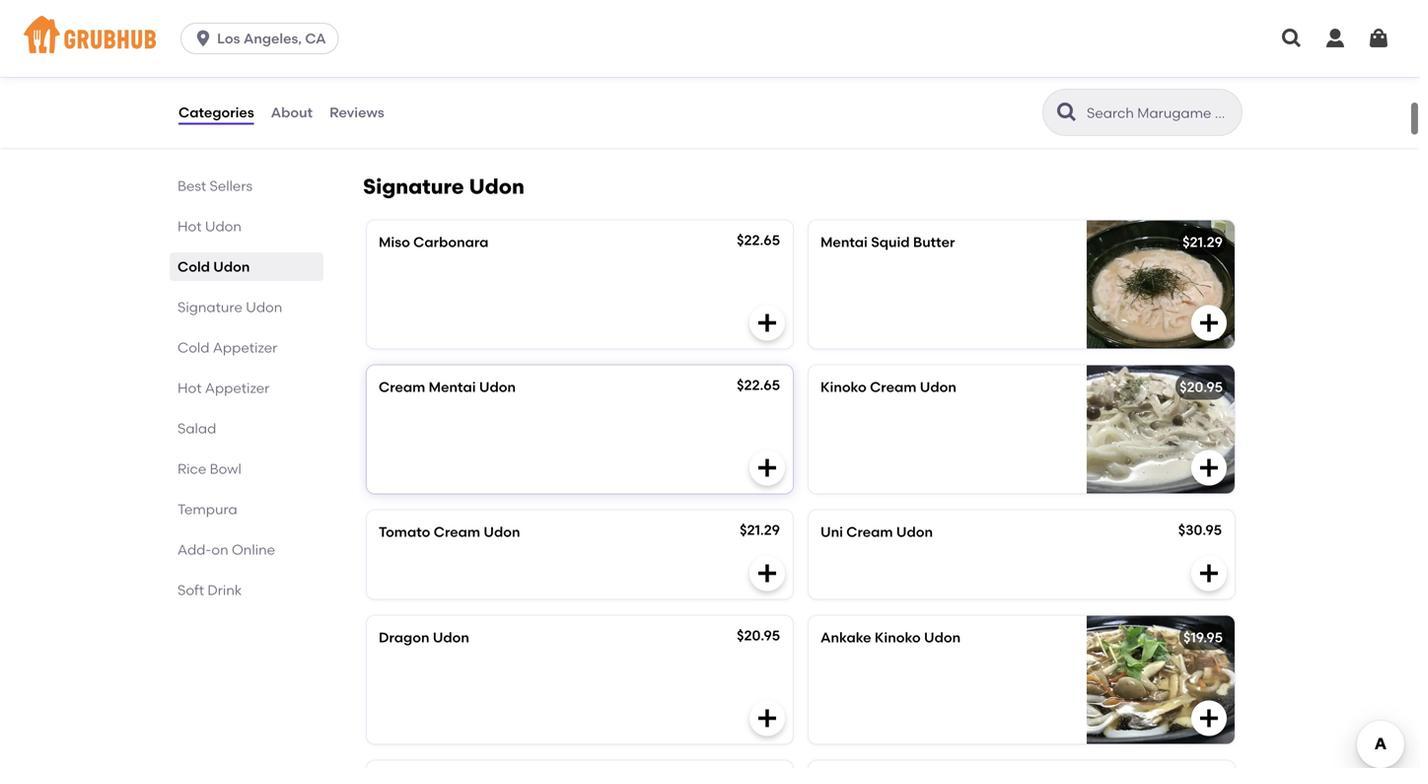 Task type: describe. For each thing, give the bounding box(es) containing it.
svg image for ankake kinoko udon
[[1197, 707, 1221, 730]]

0 vertical spatial mentai
[[821, 234, 868, 250]]

hot for hot appetizer
[[178, 380, 202, 397]]

reviews button
[[329, 77, 385, 148]]

svg image for dragon udon
[[756, 707, 779, 730]]

ca
[[305, 30, 326, 47]]

rice
[[178, 461, 206, 477]]

categories button
[[178, 77, 255, 148]]

best sellers
[[178, 178, 253, 194]]

hot for hot udon
[[178, 218, 202, 235]]

cold for cold appetizer
[[178, 339, 210, 356]]

$19.95
[[1184, 629, 1223, 646]]

uni cream udon
[[821, 524, 933, 540]]

dragon udon
[[379, 629, 469, 646]]

svg image for uni cream udon
[[1197, 562, 1221, 585]]

soft drink
[[178, 582, 242, 599]]

carbonara
[[413, 234, 489, 250]]

cold appetizer
[[178, 339, 277, 356]]

online
[[232, 542, 275, 558]]

$22.65 for mentai
[[737, 232, 780, 248]]

soft
[[178, 582, 204, 599]]

cold for cold udon
[[178, 258, 210, 275]]

0 vertical spatial signature
[[363, 174, 464, 199]]

0 vertical spatial $21.29
[[1183, 234, 1223, 250]]

mentai squid butter image
[[1087, 220, 1235, 349]]

best
[[178, 178, 206, 194]]

dragon
[[379, 629, 430, 646]]

svg image for tomato cream udon
[[756, 562, 779, 585]]

kinoko cream udon image
[[1087, 365, 1235, 494]]

cream for uni cream udon
[[847, 524, 893, 540]]

add-
[[178, 542, 211, 558]]

angeles,
[[243, 30, 302, 47]]

tempura
[[178, 501, 237, 518]]

about
[[271, 104, 313, 121]]

$22.65 for kinoko
[[737, 377, 780, 393]]

appetizer for cold appetizer
[[213, 339, 277, 356]]

reviews
[[330, 104, 384, 121]]

0 horizontal spatial signature udon
[[178, 299, 282, 316]]

appetizer for hot appetizer
[[205, 380, 270, 397]]

1 vertical spatial $20.95
[[737, 627, 780, 644]]

1 vertical spatial signature
[[178, 299, 242, 316]]

hot appetizer
[[178, 380, 270, 397]]

search icon image
[[1055, 101, 1079, 124]]

salad
[[178, 420, 216, 437]]

1 horizontal spatial signature udon
[[363, 174, 525, 199]]

1 vertical spatial kinoko
[[875, 629, 921, 646]]

mentai squid butter
[[821, 234, 955, 250]]



Task type: locate. For each thing, give the bounding box(es) containing it.
appetizer
[[213, 339, 277, 356], [205, 380, 270, 397]]

0 horizontal spatial $21.29
[[740, 522, 780, 538]]

1 horizontal spatial kinoko
[[875, 629, 921, 646]]

add-on online
[[178, 542, 275, 558]]

1 vertical spatial signature udon
[[178, 299, 282, 316]]

0 horizontal spatial kinoko
[[821, 379, 867, 395]]

hot udon
[[178, 218, 242, 235]]

rice bowl
[[178, 461, 241, 477]]

1 hot from the top
[[178, 218, 202, 235]]

0 vertical spatial $20.95
[[1180, 379, 1223, 395]]

signature udon
[[363, 174, 525, 199], [178, 299, 282, 316]]

2 $22.65 from the top
[[737, 377, 780, 393]]

uni
[[821, 524, 843, 540]]

cream mentai udon
[[379, 379, 516, 395]]

1 vertical spatial mentai
[[429, 379, 476, 395]]

cream
[[379, 379, 425, 395], [870, 379, 917, 395], [434, 524, 480, 540], [847, 524, 893, 540]]

squid
[[871, 234, 910, 250]]

tomato
[[379, 524, 430, 540]]

miso carbonara
[[379, 234, 489, 250]]

tiger udon image
[[645, 5, 793, 134]]

$30.95
[[1178, 522, 1222, 538]]

0 horizontal spatial signature
[[178, 299, 242, 316]]

miso
[[379, 234, 410, 250]]

1 horizontal spatial $21.29
[[1183, 234, 1223, 250]]

1 vertical spatial cold
[[178, 339, 210, 356]]

kinoko cream udon
[[821, 379, 957, 395]]

svg image for mentai squid butter
[[1197, 311, 1221, 335]]

cream for tomato cream udon
[[434, 524, 480, 540]]

hot
[[178, 218, 202, 235], [178, 380, 202, 397]]

on
[[211, 542, 228, 558]]

$21.29
[[1183, 234, 1223, 250], [740, 522, 780, 538]]

hot down best at left top
[[178, 218, 202, 235]]

sellers
[[210, 178, 253, 194]]

$22.65
[[737, 232, 780, 248], [737, 377, 780, 393]]

Search Marugame Monzo search field
[[1085, 104, 1236, 122]]

1 horizontal spatial signature
[[363, 174, 464, 199]]

0 vertical spatial $22.65
[[737, 232, 780, 248]]

drink
[[208, 582, 242, 599]]

0 vertical spatial cold
[[178, 258, 210, 275]]

0 vertical spatial signature udon
[[363, 174, 525, 199]]

appetizer up hot appetizer
[[213, 339, 277, 356]]

signature udon up "cold appetizer"
[[178, 299, 282, 316]]

ankake kinoko udon
[[821, 629, 961, 646]]

svg image
[[1367, 27, 1391, 50], [193, 29, 213, 48], [756, 311, 779, 335], [1197, 456, 1221, 480], [1197, 562, 1221, 585], [756, 707, 779, 730], [1197, 707, 1221, 730]]

2 cold from the top
[[178, 339, 210, 356]]

butter
[[913, 234, 955, 250]]

1 cold from the top
[[178, 258, 210, 275]]

cold down hot udon
[[178, 258, 210, 275]]

1 $22.65 from the top
[[737, 232, 780, 248]]

mentai
[[821, 234, 868, 250], [429, 379, 476, 395]]

cold up hot appetizer
[[178, 339, 210, 356]]

2 hot from the top
[[178, 380, 202, 397]]

signature udon up carbonara
[[363, 174, 525, 199]]

kinoko
[[821, 379, 867, 395], [875, 629, 921, 646]]

signature down cold udon
[[178, 299, 242, 316]]

0 horizontal spatial $20.95
[[737, 627, 780, 644]]

0 vertical spatial appetizer
[[213, 339, 277, 356]]

los
[[217, 30, 240, 47]]

svg image inside los angeles, ca button
[[193, 29, 213, 48]]

about button
[[270, 77, 314, 148]]

udon
[[469, 174, 525, 199], [205, 218, 242, 235], [213, 258, 250, 275], [246, 299, 282, 316], [479, 379, 516, 395], [920, 379, 957, 395], [484, 524, 520, 540], [897, 524, 933, 540], [433, 629, 469, 646], [924, 629, 961, 646]]

$20.95
[[1180, 379, 1223, 395], [737, 627, 780, 644]]

1 vertical spatial hot
[[178, 380, 202, 397]]

1 vertical spatial $21.29
[[740, 522, 780, 538]]

ankake
[[821, 629, 871, 646]]

1 vertical spatial appetizer
[[205, 380, 270, 397]]

0 vertical spatial kinoko
[[821, 379, 867, 395]]

0 horizontal spatial mentai
[[429, 379, 476, 395]]

svg image for miso carbonara
[[756, 311, 779, 335]]

main navigation navigation
[[0, 0, 1420, 77]]

los angeles, ca button
[[181, 23, 347, 54]]

signature
[[363, 174, 464, 199], [178, 299, 242, 316]]

hot up salad
[[178, 380, 202, 397]]

svg image
[[1280, 27, 1304, 50], [1324, 27, 1347, 50], [1197, 311, 1221, 335], [756, 456, 779, 480], [756, 562, 779, 585]]

svg image for cream mentai udon
[[756, 456, 779, 480]]

appetizer down "cold appetizer"
[[205, 380, 270, 397]]

svg image for kinoko cream udon
[[1197, 456, 1221, 480]]

cream for kinoko cream udon
[[870, 379, 917, 395]]

ankake kinoko udon image
[[1087, 616, 1235, 744]]

tomato cream udon
[[379, 524, 520, 540]]

los angeles, ca
[[217, 30, 326, 47]]

1 horizontal spatial $20.95
[[1180, 379, 1223, 395]]

cold udon
[[178, 258, 250, 275]]

1 vertical spatial $22.65
[[737, 377, 780, 393]]

1 horizontal spatial mentai
[[821, 234, 868, 250]]

signature up miso
[[363, 174, 464, 199]]

bowl
[[210, 461, 241, 477]]

categories
[[179, 104, 254, 121]]

cold
[[178, 258, 210, 275], [178, 339, 210, 356]]

0 vertical spatial hot
[[178, 218, 202, 235]]



Task type: vqa. For each thing, say whether or not it's contained in the screenshot.
the 0.25
no



